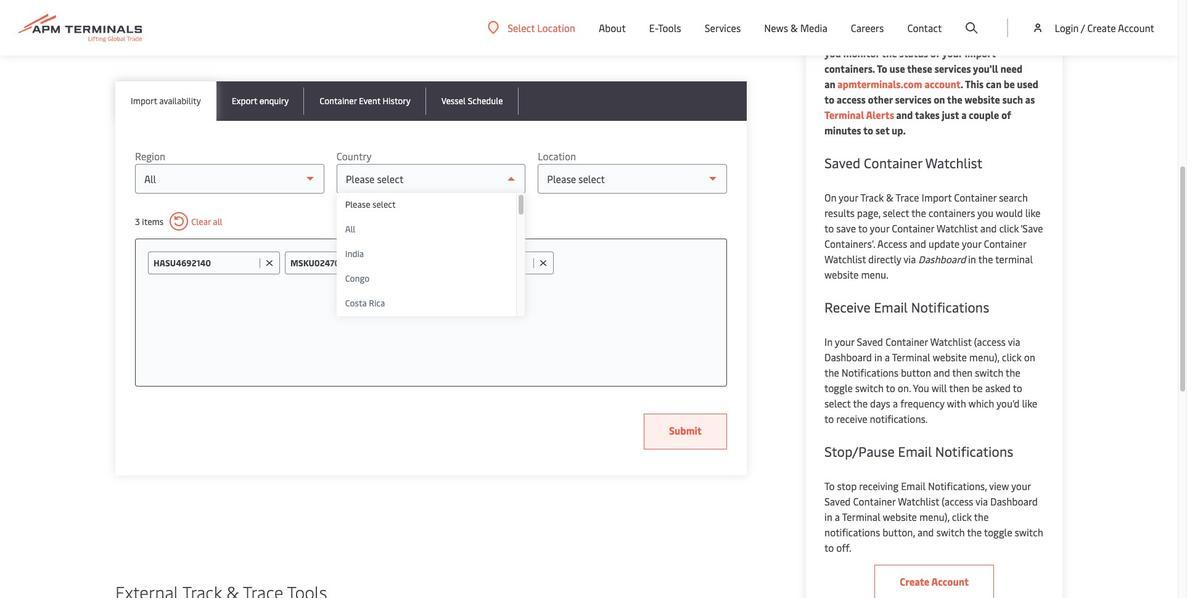 Task type: vqa. For each thing, say whether or not it's contained in the screenshot.
services to the bottom
yes



Task type: describe. For each thing, give the bounding box(es) containing it.
apmterminals.com account
[[835, 77, 961, 91]]

monitor
[[843, 46, 880, 60]]

container event history
[[320, 95, 411, 107]]

scroll
[[115, 40, 139, 54]]

tab list containing import availability
[[115, 81, 747, 121]]

on your track & trace import container search results page, select the containers you would like to save to your container watchlist and click 'save containers'. access and update your container watchlist directly via
[[824, 191, 1043, 266]]

saved inside to stop receiving email notifications, view your saved container watchlist (access via dashboard in a terminal website menu), click the notifications button, and switch the toggle switch to off.
[[824, 495, 851, 508]]

congo option
[[336, 267, 516, 292]]

the inside on your track & trace import container search results page, select the containers you would like to save to your container watchlist and click 'save containers'. access and update your container watchlist directly via
[[911, 206, 926, 220]]

major
[[426, 25, 452, 38]]

clear all
[[191, 216, 222, 227]]

on inside . this can be used to access other services on the website such as terminal alerts
[[934, 92, 945, 106]]

stop
[[837, 479, 857, 493]]

alerts
[[866, 108, 894, 121]]

to left on.
[[886, 381, 895, 395]]

email for receive
[[874, 298, 908, 316]]

to up you'd
[[1013, 381, 1022, 395]]

your up results at the top of the page
[[839, 191, 858, 204]]

website inside . this can be used to access other services on the website such as terminal alerts
[[965, 92, 1000, 106]]

view
[[989, 479, 1009, 493]]

notifications
[[824, 525, 880, 539]]

joint
[[632, 25, 654, 38]]

access
[[877, 237, 907, 250]]

and inside "in your saved container watchlist (access via dashboard in a terminal website menu), click on the notifications button and then switch the toggle switch to on. you will then be asked to select the days a frequency with which you'd like to receive notifications."
[[933, 366, 950, 379]]

3
[[135, 216, 140, 227]]

to inside to stop receiving email notifications, view your saved container watchlist (access via dashboard in a terminal website menu), click the notifications button, and switch the toggle switch to off.
[[824, 479, 835, 493]]

select inside on your track & trace import container search results page, select the containers you would like to save to your container watchlist and click 'save containers'. access and update your container watchlist directly via
[[883, 206, 909, 220]]

services inside . this can be used to access other services on the website such as terminal alerts
[[895, 92, 931, 106]]

tool
[[183, 25, 201, 38]]

create account
[[900, 575, 969, 588]]

import inside on your track & trace import container search results page, select the containers you would like to save to your container watchlist and click 'save containers'. access and update your container watchlist directly via
[[921, 191, 952, 204]]

check
[[264, 25, 289, 38]]

as
[[1025, 92, 1035, 106]]

all
[[345, 223, 355, 235]]

on.
[[898, 381, 911, 395]]

export еnquiry button
[[216, 81, 304, 121]]

container inside button
[[320, 95, 357, 107]]

careers
[[851, 21, 884, 35]]

to inside to stop receiving email notifications, view your saved container watchlist (access via dashboard in a terminal website menu), click the notifications button, and switch the toggle switch to off.
[[824, 541, 834, 554]]

trace
[[896, 191, 919, 204]]

global
[[133, 25, 162, 38]]

terminal inside . this can be used to access other services on the website such as terminal alerts
[[824, 108, 864, 121]]

in inside in the terminal website menu.
[[968, 252, 976, 266]]

would
[[996, 206, 1023, 220]]

of for couple
[[1001, 108, 1011, 121]]

please select
[[345, 199, 396, 210]]

please
[[345, 199, 370, 210]]

for
[[500, 25, 515, 38]]

container down up.
[[864, 154, 922, 172]]

watchlist up update
[[936, 221, 978, 235]]

about button
[[599, 0, 626, 55]]

containers inside on your track & trace import container search results page, select the containers you would like to save to your container watchlist and click 'save containers'. access and update your container watchlist directly via
[[929, 206, 975, 220]]

account
[[924, 77, 961, 91]]

container up terminal
[[984, 237, 1026, 250]]

on inside "in your saved container watchlist (access via dashboard in a terminal website menu), click on the notifications button and then switch the toggle switch to on. you will then be asked to select the days a frequency with which you'd like to receive notifications."
[[1024, 350, 1035, 364]]

select location
[[508, 21, 575, 34]]

. this can be used to access other services on the website such as terminal alerts
[[824, 77, 1038, 121]]

watchlist inside "in your saved container watchlist (access via dashboard in a terminal website menu), click on the notifications button and then switch the toggle switch to on. you will then be asked to select the days a frequency with which you'd like to receive notifications."
[[930, 335, 972, 348]]

click inside "in your saved container watchlist (access via dashboard in a terminal website menu), click on the notifications button and then switch the toggle switch to on. you will then be asked to select the days a frequency with which you'd like to receive notifications."
[[1002, 350, 1022, 364]]

select location button
[[488, 21, 575, 34]]

to inside apm terminals offers a number of tools to help you monitor the status of your import containers. to use these services you'll need an
[[877, 62, 887, 75]]

up.
[[892, 123, 906, 137]]

to inside and takes just a couple of minutes to set up.
[[863, 123, 873, 137]]

you'd
[[996, 396, 1020, 410]]

watchlist down containers'.
[[824, 252, 866, 266]]

login / create account link
[[1032, 0, 1154, 55]]

a inside apm terminals offers a number of tools to help you monitor the status of your import containers. to use these services you'll need an
[[924, 31, 930, 44]]

import availability
[[131, 95, 201, 107]]

results
[[824, 206, 855, 220]]

be inside . this can be used to access other services on the website such as terminal alerts
[[1004, 77, 1015, 91]]

costa rica
[[345, 297, 385, 309]]

0 vertical spatial dashboard
[[918, 252, 966, 266]]

need
[[1000, 62, 1023, 75]]

login / create account
[[1055, 21, 1154, 35]]

container up the access
[[892, 221, 934, 235]]

containers inside our global t&t tool allows you to check your containers located at our major terminals. for other terminals, including joint ventures, please scroll down. select a terminal before entering container ids.
[[314, 25, 360, 38]]

select inside our global t&t tool allows you to check your containers located at our major terminals. for other terminals, including joint ventures, please scroll down. select a terminal before entering container ids.
[[170, 40, 198, 54]]

watchlist inside to stop receiving email notifications, view your saved container watchlist (access via dashboard in a terminal website menu), click the notifications button, and switch the toggle switch to off.
[[898, 495, 939, 508]]

your down page,
[[870, 221, 889, 235]]

vessel schedule button
[[426, 81, 518, 121]]

asked
[[985, 381, 1011, 395]]

tools
[[658, 21, 681, 35]]

import availability button
[[115, 81, 216, 121]]

you inside our global t&t tool allows you to check your containers located at our major terminals. for other terminals, including joint ventures, please scroll down. select a terminal before entering container ids.
[[234, 25, 250, 38]]

menu.
[[861, 268, 888, 281]]

days
[[870, 396, 890, 410]]

(access inside to stop receiving email notifications, view your saved container watchlist (access via dashboard in a terminal website menu), click the notifications button, and switch the toggle switch to off.
[[942, 495, 973, 508]]

save
[[836, 221, 856, 235]]

number
[[932, 31, 967, 44]]

stop/pause
[[824, 442, 895, 461]]

will
[[932, 381, 947, 395]]

our
[[409, 25, 424, 38]]

via inside on your track & trace import container search results page, select the containers you would like to save to your container watchlist and click 'save containers'. access and update your container watchlist directly via
[[903, 252, 916, 266]]

help
[[1018, 31, 1038, 44]]

careers button
[[851, 0, 884, 55]]

saved inside "in your saved container watchlist (access via dashboard in a terminal website menu), click on the notifications button and then switch the toggle switch to on. you will then be asked to select the days a frequency with which you'd like to receive notifications."
[[857, 335, 883, 348]]

country
[[336, 149, 372, 163]]

india option
[[336, 242, 516, 267]]

our
[[115, 25, 131, 38]]

1 vertical spatial location
[[538, 149, 576, 163]]

1 vertical spatial then
[[949, 381, 969, 395]]

terminal inside to stop receiving email notifications, view your saved container watchlist (access via dashboard in a terminal website menu), click the notifications button, and switch the toggle switch to off.
[[842, 510, 880, 524]]

before
[[248, 40, 277, 54]]

ids.
[[363, 40, 379, 54]]

dashboard inside "in your saved container watchlist (access via dashboard in a terminal website menu), click on the notifications button and then switch the toggle switch to on. you will then be asked to select the days a frequency with which you'd like to receive notifications."
[[824, 350, 872, 364]]

a inside and takes just a couple of minutes to set up.
[[961, 108, 967, 121]]

and down would
[[980, 221, 997, 235]]

takes
[[915, 108, 940, 121]]

1 vertical spatial of
[[930, 46, 940, 60]]

0 vertical spatial account
[[1118, 21, 1154, 35]]

0 vertical spatial select
[[508, 21, 535, 34]]

services inside apm terminals offers a number of tools to help you monitor the status of your import containers. to use these services you'll need an
[[934, 62, 971, 75]]

vessel
[[441, 95, 466, 107]]

button
[[901, 366, 931, 379]]

terminals,
[[543, 25, 587, 38]]

email for stop/pause
[[898, 442, 932, 461]]

in inside "in your saved container watchlist (access via dashboard in a terminal website menu), click on the notifications button and then switch the toggle switch to on. you will then be asked to select the days a frequency with which you'd like to receive notifications."
[[874, 350, 882, 364]]

export еnquiry
[[232, 95, 289, 107]]

& inside on your track & trace import container search results page, select the containers you would like to save to your container watchlist and click 'save containers'. access and update your container watchlist directly via
[[886, 191, 893, 204]]

dashboard inside to stop receiving email notifications, view your saved container watchlist (access via dashboard in a terminal website menu), click the notifications button, and switch the toggle switch to off.
[[990, 495, 1038, 508]]

via inside to stop receiving email notifications, view your saved container watchlist (access via dashboard in a terminal website menu), click the notifications button, and switch the toggle switch to off.
[[976, 495, 988, 508]]

apmterminals.com account link
[[835, 77, 961, 91]]

export
[[232, 95, 257, 107]]

a up the days
[[885, 350, 890, 364]]

your inside our global t&t tool allows you to check your containers located at our major terminals. for other terminals, including joint ventures, please scroll down. select a terminal before entering container ids.
[[292, 25, 311, 38]]

entering
[[279, 40, 317, 54]]

the inside . this can be used to access other services on the website such as terminal alerts
[[947, 92, 962, 106]]

directly
[[868, 252, 901, 266]]

notifications for receive email notifications
[[911, 298, 989, 316]]

you
[[913, 381, 929, 395]]

history
[[383, 95, 411, 107]]

select inside option
[[372, 199, 396, 210]]

search
[[999, 191, 1028, 204]]

watchlist down just
[[925, 154, 983, 172]]

vessel schedule
[[441, 95, 503, 107]]

to inside . this can be used to access other services on the website such as terminal alerts
[[824, 92, 834, 106]]



Task type: locate. For each thing, give the bounding box(es) containing it.
select down "trace"
[[883, 206, 909, 220]]

containers.
[[824, 62, 875, 75]]

to left off.
[[824, 541, 834, 554]]

1 vertical spatial create
[[900, 575, 929, 588]]

.
[[961, 77, 963, 91]]

0 horizontal spatial menu),
[[919, 510, 950, 524]]

import right "trace"
[[921, 191, 952, 204]]

like up 'save
[[1025, 206, 1041, 220]]

your right view
[[1011, 479, 1031, 493]]

saved down minutes
[[824, 154, 860, 172]]

1 vertical spatial containers
[[929, 206, 975, 220]]

toggle down view
[[984, 525, 1012, 539]]

dashboard
[[918, 252, 966, 266], [824, 350, 872, 364], [990, 495, 1038, 508]]

container up would
[[954, 191, 997, 204]]

the inside in the terminal website menu.
[[978, 252, 993, 266]]

submit button
[[644, 414, 727, 450]]

you right allows
[[234, 25, 250, 38]]

import
[[131, 95, 157, 107], [921, 191, 952, 204]]

container left the event
[[320, 95, 357, 107]]

1 horizontal spatial you
[[824, 46, 841, 60]]

saved container watchlist
[[824, 154, 983, 172]]

0 vertical spatial other
[[517, 25, 541, 38]]

0 horizontal spatial (access
[[942, 495, 973, 508]]

0 vertical spatial via
[[903, 252, 916, 266]]

1 horizontal spatial create
[[1087, 21, 1116, 35]]

click inside on your track & trace import container search results page, select the containers you would like to save to your container watchlist and click 'save containers'. access and update your container watchlist directly via
[[999, 221, 1019, 235]]

dashboard down view
[[990, 495, 1038, 508]]

2 horizontal spatial in
[[968, 252, 976, 266]]

to inside our global t&t tool allows you to check your containers located at our major terminals. for other terminals, including joint ventures, please scroll down. select a terminal before entering container ids.
[[252, 25, 262, 38]]

1 vertical spatial like
[[1022, 396, 1037, 410]]

select left terminals,
[[508, 21, 535, 34]]

your right update
[[962, 237, 981, 250]]

terminal down allows
[[207, 40, 246, 54]]

menu),
[[969, 350, 999, 364], [919, 510, 950, 524]]

you inside on your track & trace import container search results page, select the containers you would like to save to your container watchlist and click 'save containers'. access and update your container watchlist directly via
[[977, 206, 993, 220]]

offers
[[894, 31, 922, 44]]

please
[[700, 25, 728, 38]]

click
[[999, 221, 1019, 235], [1002, 350, 1022, 364], [952, 510, 972, 524]]

0 vertical spatial saved
[[824, 154, 860, 172]]

toggle inside "in your saved container watchlist (access via dashboard in a terminal website menu), click on the notifications button and then switch the toggle switch to on. you will then be asked to select the days a frequency with which you'd like to receive notifications."
[[824, 381, 853, 395]]

to
[[877, 62, 887, 75], [824, 479, 835, 493]]

1 vertical spatial be
[[972, 381, 983, 395]]

menu), inside "in your saved container watchlist (access via dashboard in a terminal website menu), click on the notifications button and then switch the toggle switch to on. you will then be asked to select the days a frequency with which you'd like to receive notifications."
[[969, 350, 999, 364]]

1 horizontal spatial toggle
[[984, 525, 1012, 539]]

tab list
[[115, 81, 747, 121]]

a inside our global t&t tool allows you to check your containers located at our major terminals. for other terminals, including joint ventures, please scroll down. select a terminal before entering container ids.
[[200, 40, 205, 54]]

a inside to stop receiving email notifications, view your saved container watchlist (access via dashboard in a terminal website menu), click the notifications button, and switch the toggle switch to off.
[[835, 510, 840, 524]]

your down number
[[942, 46, 962, 60]]

the
[[882, 46, 897, 60], [947, 92, 962, 106], [911, 206, 926, 220], [978, 252, 993, 266], [824, 366, 839, 379], [1006, 366, 1020, 379], [853, 396, 868, 410], [974, 510, 989, 524], [967, 525, 982, 539]]

off.
[[836, 541, 851, 554]]

this
[[965, 77, 984, 91]]

location
[[537, 21, 575, 34], [538, 149, 576, 163]]

a
[[924, 31, 930, 44], [200, 40, 205, 54], [961, 108, 967, 121], [885, 350, 890, 364], [893, 396, 898, 410], [835, 510, 840, 524]]

contact
[[907, 21, 942, 35]]

0 vertical spatial &
[[790, 21, 798, 35]]

create right /
[[1087, 21, 1116, 35]]

all option
[[336, 218, 516, 242]]

2 vertical spatial email
[[901, 479, 926, 493]]

1 horizontal spatial in
[[874, 350, 882, 364]]

to inside apm terminals offers a number of tools to help you monitor the status of your import containers. to use these services you'll need an
[[1006, 31, 1016, 44]]

0 vertical spatial location
[[537, 21, 575, 34]]

toggle inside to stop receiving email notifications, view your saved container watchlist (access via dashboard in a terminal website menu), click the notifications button, and switch the toggle switch to off.
[[984, 525, 1012, 539]]

in up the days
[[874, 350, 882, 364]]

website inside "in your saved container watchlist (access via dashboard in a terminal website menu), click on the notifications button and then switch the toggle switch to on. you will then be asked to select the days a frequency with which you'd like to receive notifications."
[[933, 350, 967, 364]]

via down the "notifications," at the right bottom of the page
[[976, 495, 988, 508]]

website
[[965, 92, 1000, 106], [824, 268, 859, 281], [933, 350, 967, 364], [883, 510, 917, 524]]

of up the import
[[969, 31, 979, 44]]

availability
[[159, 95, 201, 107]]

schedule
[[468, 95, 503, 107]]

and right button,
[[917, 525, 934, 539]]

2 horizontal spatial of
[[1001, 108, 1011, 121]]

notifications down in the terminal website menu.
[[911, 298, 989, 316]]

click down would
[[999, 221, 1019, 235]]

2 horizontal spatial you
[[977, 206, 993, 220]]

1 horizontal spatial select
[[824, 396, 851, 410]]

services up takes in the right of the page
[[895, 92, 931, 106]]

import
[[965, 46, 996, 60]]

terminal inside our global t&t tool allows you to check your containers located at our major terminals. for other terminals, including joint ventures, please scroll down. select a terminal before entering container ids.
[[207, 40, 246, 54]]

services up .
[[934, 62, 971, 75]]

please select option
[[336, 193, 516, 218]]

a right just
[[961, 108, 967, 121]]

container inside "in your saved container watchlist (access via dashboard in a terminal website menu), click on the notifications button and then switch the toggle switch to on. you will then be asked to select the days a frequency with which you'd like to receive notifications."
[[885, 335, 928, 348]]

of down such
[[1001, 108, 1011, 121]]

watchlist up button
[[930, 335, 972, 348]]

notifications,
[[928, 479, 987, 493]]

2 vertical spatial in
[[824, 510, 832, 524]]

india
[[345, 248, 364, 260]]

1 horizontal spatial on
[[1024, 350, 1035, 364]]

website up button,
[[883, 510, 917, 524]]

2 vertical spatial via
[[976, 495, 988, 508]]

select up receive
[[824, 396, 851, 410]]

a down tool
[[200, 40, 205, 54]]

container up button
[[885, 335, 928, 348]]

0 horizontal spatial in
[[824, 510, 832, 524]]

notifications
[[911, 298, 989, 316], [842, 366, 898, 379], [935, 442, 1013, 461]]

terminal up button
[[892, 350, 930, 364]]

container
[[320, 95, 357, 107], [864, 154, 922, 172], [954, 191, 997, 204], [892, 221, 934, 235], [984, 237, 1026, 250], [885, 335, 928, 348], [853, 495, 896, 508]]

menu), down the "notifications," at the right bottom of the page
[[919, 510, 950, 524]]

terminal inside "in your saved container watchlist (access via dashboard in a terminal website menu), click on the notifications button and then switch the toggle switch to on. you will then be asked to select the days a frequency with which you'd like to receive notifications."
[[892, 350, 930, 364]]

via up asked at the right
[[1008, 335, 1020, 348]]

0 vertical spatial email
[[874, 298, 908, 316]]

1 vertical spatial email
[[898, 442, 932, 461]]

toggle up receive
[[824, 381, 853, 395]]

to left receive
[[824, 412, 834, 425]]

2 vertical spatial saved
[[824, 495, 851, 508]]

container inside to stop receiving email notifications, view your saved container watchlist (access via dashboard in a terminal website menu), click the notifications button, and switch the toggle switch to off.
[[853, 495, 896, 508]]

about
[[599, 21, 626, 35]]

email inside to stop receiving email notifications, view your saved container watchlist (access via dashboard in a terminal website menu), click the notifications button, and switch the toggle switch to off.
[[901, 479, 926, 493]]

0 horizontal spatial on
[[934, 92, 945, 106]]

terminal up notifications
[[842, 510, 880, 524]]

contact button
[[907, 0, 942, 55]]

menu), inside to stop receiving email notifications, view your saved container watchlist (access via dashboard in a terminal website menu), click the notifications button, and switch the toggle switch to off.
[[919, 510, 950, 524]]

watchlist up button,
[[898, 495, 939, 508]]

a right "offers"
[[924, 31, 930, 44]]

еnquiry
[[259, 95, 289, 107]]

&
[[790, 21, 798, 35], [886, 191, 893, 204]]

notifications for stop/pause email notifications
[[935, 442, 1013, 461]]

1 horizontal spatial select
[[508, 21, 535, 34]]

2 horizontal spatial select
[[883, 206, 909, 220]]

create down button,
[[900, 575, 929, 588]]

list box containing please select
[[336, 193, 526, 316]]

e-tools
[[649, 21, 681, 35]]

0 horizontal spatial other
[[517, 25, 541, 38]]

email down menu.
[[874, 298, 908, 316]]

receive
[[836, 412, 867, 425]]

be up which
[[972, 381, 983, 395]]

like right you'd
[[1022, 396, 1037, 410]]

0 vertical spatial services
[[934, 62, 971, 75]]

1 horizontal spatial services
[[934, 62, 971, 75]]

1 vertical spatial saved
[[857, 335, 883, 348]]

2 vertical spatial click
[[952, 510, 972, 524]]

apm
[[824, 31, 846, 44]]

your inside to stop receiving email notifications, view your saved container watchlist (access via dashboard in a terminal website menu), click the notifications button, and switch the toggle switch to off.
[[1011, 479, 1031, 493]]

containers up update
[[929, 206, 975, 220]]

to left stop
[[824, 479, 835, 493]]

an
[[824, 77, 835, 91]]

click down the "notifications," at the right bottom of the page
[[952, 510, 972, 524]]

0 horizontal spatial &
[[790, 21, 798, 35]]

to down an
[[824, 92, 834, 106]]

on
[[824, 191, 836, 204]]

apmterminals.com
[[837, 77, 922, 91]]

1 vertical spatial in
[[874, 350, 882, 364]]

website up couple
[[965, 92, 1000, 106]]

1 horizontal spatial account
[[1118, 21, 1154, 35]]

container
[[319, 40, 361, 54]]

saved down receive
[[857, 335, 883, 348]]

1 vertical spatial import
[[921, 191, 952, 204]]

allows
[[203, 25, 232, 38]]

2 vertical spatial notifications
[[935, 442, 1013, 461]]

(access inside "in your saved container watchlist (access via dashboard in a terminal website menu), click on the notifications button and then switch the toggle switch to on. you will then be asked to select the days a frequency with which you'd like to receive notifications."
[[974, 335, 1006, 348]]

1 horizontal spatial be
[[1004, 77, 1015, 91]]

you left would
[[977, 206, 993, 220]]

just
[[942, 108, 959, 121]]

email down notifications.
[[898, 442, 932, 461]]

notifications up the days
[[842, 366, 898, 379]]

to up before
[[252, 25, 262, 38]]

your inside apm terminals offers a number of tools to help you monitor the status of your import containers. to use these services you'll need an
[[942, 46, 962, 60]]

(access down the "notifications," at the right bottom of the page
[[942, 495, 973, 508]]

0 vertical spatial like
[[1025, 206, 1041, 220]]

0 vertical spatial then
[[952, 366, 973, 379]]

0 vertical spatial to
[[877, 62, 887, 75]]

1 vertical spatial dashboard
[[824, 350, 872, 364]]

1 vertical spatial services
[[895, 92, 931, 106]]

set
[[875, 123, 889, 137]]

0 horizontal spatial import
[[131, 95, 157, 107]]

0 vertical spatial on
[[934, 92, 945, 106]]

containers
[[314, 25, 360, 38], [929, 206, 975, 220]]

0 horizontal spatial toggle
[[824, 381, 853, 395]]

other inside . this can be used to access other services on the website such as terminal alerts
[[868, 92, 893, 106]]

0 vertical spatial click
[[999, 221, 1019, 235]]

costa
[[345, 297, 367, 309]]

in your saved container watchlist (access via dashboard in a terminal website menu), click on the notifications button and then switch the toggle switch to on. you will then be asked to select the days a frequency with which you'd like to receive notifications.
[[824, 335, 1037, 425]]

news & media button
[[764, 0, 827, 55]]

notifications up the "notifications," at the right bottom of the page
[[935, 442, 1013, 461]]

0 vertical spatial (access
[[974, 335, 1006, 348]]

1 vertical spatial to
[[824, 479, 835, 493]]

you inside apm terminals offers a number of tools to help you monitor the status of your import containers. to use these services you'll need an
[[824, 46, 841, 60]]

(access up asked at the right
[[974, 335, 1006, 348]]

clear all button
[[170, 212, 222, 231]]

saved down stop
[[824, 495, 851, 508]]

event
[[359, 95, 380, 107]]

other right for
[[517, 25, 541, 38]]

such
[[1002, 92, 1023, 106]]

2 horizontal spatial dashboard
[[990, 495, 1038, 508]]

and up will
[[933, 366, 950, 379]]

use
[[889, 62, 905, 75]]

1 vertical spatial toggle
[[984, 525, 1012, 539]]

costa rica option
[[336, 292, 516, 316]]

website inside in the terminal website menu.
[[824, 268, 859, 281]]

website inside to stop receiving email notifications, view your saved container watchlist (access via dashboard in a terminal website menu), click the notifications button, and switch the toggle switch to off.
[[883, 510, 917, 524]]

services button
[[705, 0, 741, 55]]

be down "need"
[[1004, 77, 1015, 91]]

to down page,
[[858, 221, 868, 235]]

0 vertical spatial create
[[1087, 21, 1116, 35]]

via down the access
[[903, 252, 916, 266]]

container event history button
[[304, 81, 426, 121]]

which
[[968, 396, 994, 410]]

your right in
[[835, 335, 854, 348]]

0 horizontal spatial be
[[972, 381, 983, 395]]

saved
[[824, 154, 860, 172], [857, 335, 883, 348], [824, 495, 851, 508]]

in left terminal
[[968, 252, 976, 266]]

to left "use"
[[877, 62, 887, 75]]

2 horizontal spatial via
[[1008, 335, 1020, 348]]

0 horizontal spatial services
[[895, 92, 931, 106]]

track
[[860, 191, 884, 204]]

1 horizontal spatial import
[[921, 191, 952, 204]]

tools
[[981, 31, 1004, 44]]

notifications inside "in your saved container watchlist (access via dashboard in a terminal website menu), click on the notifications button and then switch the toggle switch to on. you will then be asked to select the days a frequency with which you'd like to receive notifications."
[[842, 366, 898, 379]]

& left "trace"
[[886, 191, 893, 204]]

create account link
[[874, 565, 994, 598]]

email right receiving
[[901, 479, 926, 493]]

t&t
[[164, 25, 181, 38]]

(access
[[974, 335, 1006, 348], [942, 495, 973, 508]]

import inside button
[[131, 95, 157, 107]]

2 vertical spatial dashboard
[[990, 495, 1038, 508]]

container down receiving
[[853, 495, 896, 508]]

0 vertical spatial in
[[968, 252, 976, 266]]

1 vertical spatial select
[[170, 40, 198, 54]]

a right the days
[[893, 396, 898, 410]]

0 horizontal spatial select
[[372, 199, 396, 210]]

ventures,
[[656, 25, 697, 38]]

0 horizontal spatial you
[[234, 25, 250, 38]]

items
[[142, 216, 164, 227]]

of for number
[[969, 31, 979, 44]]

in
[[824, 335, 833, 348]]

1 horizontal spatial menu),
[[969, 350, 999, 364]]

terminals
[[848, 31, 892, 44]]

e-tools button
[[649, 0, 681, 55]]

1 vertical spatial (access
[[942, 495, 973, 508]]

the inside apm terminals offers a number of tools to help you monitor the status of your import containers. to use these services you'll need an
[[882, 46, 897, 60]]

select inside "in your saved container watchlist (access via dashboard in a terminal website menu), click on the notifications button and then switch the toggle switch to on. you will then be asked to select the days a frequency with which you'd like to receive notifications."
[[824, 396, 851, 410]]

1 vertical spatial account
[[931, 575, 969, 588]]

containers'.
[[824, 237, 875, 250]]

congo
[[345, 273, 369, 284]]

2 vertical spatial you
[[977, 206, 993, 220]]

0 horizontal spatial dashboard
[[824, 350, 872, 364]]

clear
[[191, 216, 211, 227]]

0 horizontal spatial select
[[170, 40, 198, 54]]

0 vertical spatial notifications
[[911, 298, 989, 316]]

& right news
[[790, 21, 798, 35]]

list box
[[336, 193, 526, 316]]

1 horizontal spatial other
[[868, 92, 893, 106]]

to left help
[[1006, 31, 1016, 44]]

1 vertical spatial menu),
[[919, 510, 950, 524]]

in up notifications
[[824, 510, 832, 524]]

be inside "in your saved container watchlist (access via dashboard in a terminal website menu), click on the notifications button and then switch the toggle switch to on. you will then be asked to select the days a frequency with which you'd like to receive notifications."
[[972, 381, 983, 395]]

update
[[928, 237, 960, 250]]

terminal up minutes
[[824, 108, 864, 121]]

and takes just a couple of minutes to set up.
[[824, 108, 1011, 137]]

stop/pause email notifications
[[824, 442, 1013, 461]]

import left availability
[[131, 95, 157, 107]]

menu), up asked at the right
[[969, 350, 999, 364]]

0 vertical spatial import
[[131, 95, 157, 107]]

& inside dropdown button
[[790, 21, 798, 35]]

0 horizontal spatial of
[[930, 46, 940, 60]]

1 vertical spatial on
[[1024, 350, 1035, 364]]

including
[[590, 25, 630, 38]]

0 horizontal spatial via
[[903, 252, 916, 266]]

1 horizontal spatial via
[[976, 495, 988, 508]]

select down tool
[[170, 40, 198, 54]]

in inside to stop receiving email notifications, view your saved container watchlist (access via dashboard in a terminal website menu), click the notifications button, and switch the toggle switch to off.
[[824, 510, 832, 524]]

to
[[252, 25, 262, 38], [1006, 31, 1016, 44], [824, 92, 834, 106], [863, 123, 873, 137], [824, 221, 834, 235], [858, 221, 868, 235], [886, 381, 895, 395], [1013, 381, 1022, 395], [824, 412, 834, 425], [824, 541, 834, 554]]

1 horizontal spatial &
[[886, 191, 893, 204]]

0 vertical spatial of
[[969, 31, 979, 44]]

other inside our global t&t tool allows you to check your containers located at our major terminals. for other terminals, including joint ventures, please scroll down. select a terminal before entering container ids.
[[517, 25, 541, 38]]

0 vertical spatial you
[[234, 25, 250, 38]]

dashboard down update
[[918, 252, 966, 266]]

1 horizontal spatial (access
[[974, 335, 1006, 348]]

containers up container on the top of page
[[314, 25, 360, 38]]

news & media
[[764, 21, 827, 35]]

login
[[1055, 21, 1079, 35]]

e-
[[649, 21, 658, 35]]

access
[[837, 92, 866, 106]]

like inside "in your saved container watchlist (access via dashboard in a terminal website menu), click on the notifications button and then switch the toggle switch to on. you will then be asked to select the days a frequency with which you'd like to receive notifications."
[[1022, 396, 1037, 410]]

other up alerts
[[868, 92, 893, 106]]

1 horizontal spatial to
[[877, 62, 887, 75]]

status
[[899, 46, 928, 60]]

0 horizontal spatial account
[[931, 575, 969, 588]]

None text field
[[559, 252, 714, 274], [154, 257, 257, 269], [290, 257, 393, 269], [427, 257, 530, 269], [559, 252, 714, 274], [154, 257, 257, 269], [290, 257, 393, 269], [427, 257, 530, 269]]

and inside and takes just a couple of minutes to set up.
[[896, 108, 913, 121]]

of down number
[[930, 46, 940, 60]]

/
[[1081, 21, 1085, 35]]

1 horizontal spatial containers
[[929, 206, 975, 220]]

our global t&t tool allows you to check your containers located at our major terminals. for other terminals, including joint ventures, please scroll down. select a terminal before entering container ids.
[[115, 25, 728, 54]]

1 vertical spatial &
[[886, 191, 893, 204]]

dashboard down in
[[824, 350, 872, 364]]

0 horizontal spatial to
[[824, 479, 835, 493]]

via inside "in your saved container watchlist (access via dashboard in a terminal website menu), click on the notifications button and then switch the toggle switch to on. you will then be asked to select the days a frequency with which you'd like to receive notifications."
[[1008, 335, 1020, 348]]

to left set
[[863, 123, 873, 137]]

you
[[234, 25, 250, 38], [824, 46, 841, 60], [977, 206, 993, 220]]

like inside on your track & trace import container search results page, select the containers you would like to save to your container watchlist and click 'save containers'. access and update your container watchlist directly via
[[1025, 206, 1041, 220]]

1 vertical spatial click
[[1002, 350, 1022, 364]]

your inside "in your saved container watchlist (access via dashboard in a terminal website menu), click on the notifications button and then switch the toggle switch to on. you will then be asked to select the days a frequency with which you'd like to receive notifications."
[[835, 335, 854, 348]]

click up asked at the right
[[1002, 350, 1022, 364]]

notifications.
[[870, 412, 928, 425]]

of inside and takes just a couple of minutes to set up.
[[1001, 108, 1011, 121]]

1 horizontal spatial of
[[969, 31, 979, 44]]

you down apm
[[824, 46, 841, 60]]

0 vertical spatial menu),
[[969, 350, 999, 364]]

select right the please
[[372, 199, 396, 210]]

and inside to stop receiving email notifications, view your saved container watchlist (access via dashboard in a terminal website menu), click the notifications button, and switch the toggle switch to off.
[[917, 525, 934, 539]]

0 vertical spatial toggle
[[824, 381, 853, 395]]

region
[[135, 149, 165, 163]]

a up notifications
[[835, 510, 840, 524]]

to left the save on the top right of the page
[[824, 221, 834, 235]]

submit
[[669, 424, 702, 437]]

be
[[1004, 77, 1015, 91], [972, 381, 983, 395]]

2 vertical spatial of
[[1001, 108, 1011, 121]]

0 horizontal spatial create
[[900, 575, 929, 588]]

0 vertical spatial be
[[1004, 77, 1015, 91]]

and up in the terminal website menu.
[[910, 237, 926, 250]]

click inside to stop receiving email notifications, view your saved container watchlist (access via dashboard in a terminal website menu), click the notifications button, and switch the toggle switch to off.
[[952, 510, 972, 524]]

page,
[[857, 206, 880, 220]]

and up up.
[[896, 108, 913, 121]]



